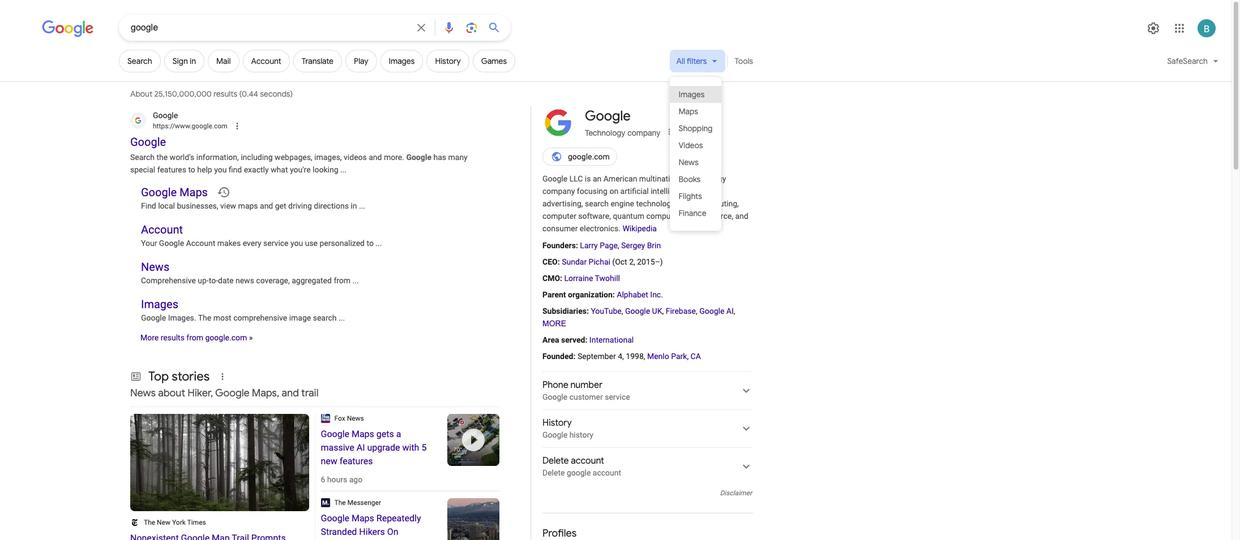 Task type: describe. For each thing, give the bounding box(es) containing it.
, down the alphabet
[[622, 307, 623, 316]]

google https://www.google.com
[[153, 111, 227, 130]]

ceo
[[542, 257, 558, 267]]

1 horizontal spatial company
[[628, 129, 660, 138]]

served
[[561, 336, 585, 345]]

trail
[[412, 541, 429, 541]]

more.
[[384, 153, 404, 162]]

delete account delete google account
[[542, 456, 621, 478]]

history for history google history
[[542, 418, 572, 429]]

1 horizontal spatial heading
[[542, 528, 753, 541]]

news right fox
[[347, 415, 364, 423]]

more results from google.com » link
[[140, 333, 253, 342]]

Search search field
[[131, 22, 408, 36]]

google up technology
[[585, 108, 631, 125]]

sign in
[[172, 56, 196, 66]]

mail link
[[208, 50, 239, 72]]

cmo : lorraine twohill
[[542, 274, 620, 283]]

computer
[[542, 212, 576, 221]]

flights link
[[670, 188, 722, 205]]

the messenger
[[334, 499, 381, 507]]

uk
[[652, 307, 662, 316]]

world's
[[170, 153, 194, 162]]

1 vertical spatial from
[[186, 333, 203, 342]]

more options image
[[665, 127, 674, 136]]

features inside has many special features to help you find exactly what you're looking ...
[[157, 165, 186, 174]]

history for history
[[435, 56, 461, 66]]

all
[[676, 56, 685, 66]]

maps for google maps gets a massive ai upgrade with 5 new features
[[352, 429, 374, 440]]

local
[[158, 201, 175, 211]]

wikipedia link
[[623, 224, 657, 234]]

0 horizontal spatial results
[[161, 333, 185, 342]]

area served : international
[[542, 336, 634, 345]]

delete
[[542, 469, 565, 478]]

account for account
[[251, 56, 281, 66]]

sundar pichai link
[[562, 257, 610, 267]]

sign in link
[[164, 50, 204, 72]]

founded : september 4, 1998, menlo park, ca
[[542, 352, 701, 361]]

all filters
[[676, 56, 707, 66]]

images inside images google images. the most comprehensive image search ...
[[141, 298, 178, 312]]

play link
[[345, 50, 377, 72]]

(oct
[[612, 257, 627, 267]]

... right directions
[[359, 201, 365, 211]]

phone
[[542, 380, 568, 392]]

1 horizontal spatial computing,
[[699, 199, 739, 209]]

: for september
[[573, 352, 576, 361]]

google inside history google history
[[542, 431, 567, 440]]

quantum
[[613, 212, 644, 221]]

news
[[236, 276, 254, 285]]

google image
[[42, 20, 94, 37]]

videos link
[[670, 137, 722, 154]]

get
[[275, 201, 286, 211]]

personalized
[[320, 239, 365, 248]]

firebase
[[666, 307, 696, 316]]

the inside images google images. the most comprehensive image search ...
[[198, 314, 211, 323]]

more
[[140, 333, 159, 342]]

0 horizontal spatial account link
[[141, 223, 183, 237]]

safesearch button
[[1161, 50, 1225, 77]]

ceo : sundar pichai (oct 2, 2015–)
[[542, 257, 663, 267]]

, left sergey
[[618, 241, 619, 250]]

fox
[[334, 415, 345, 423]]

0 vertical spatial news link
[[670, 154, 722, 171]]

google ai link
[[699, 307, 734, 316]]

advertising,
[[542, 199, 583, 209]]

focusing
[[577, 187, 608, 196]]

ca
[[691, 352, 701, 361]]

mail
[[216, 56, 231, 66]]

images.
[[168, 314, 196, 323]]

founders : larry page , sergey brin
[[542, 241, 661, 250]]

maps link
[[670, 103, 722, 120]]

maps for google maps repeatedly stranded hikers on nonexistent mountain trail
[[352, 513, 374, 524]]

coverage,
[[256, 276, 290, 285]]

to inside account your google account makes every service you use personalized to ...
[[367, 239, 374, 248]]

books link
[[670, 171, 722, 188]]

news for news comprehensive up-to-date news coverage, aggregated from ...
[[141, 261, 169, 274]]

search inside images google images. the most comprehensive image search ...
[[313, 314, 337, 323]]

1 horizontal spatial account
[[186, 239, 215, 248]]

on
[[610, 187, 618, 196]]

american
[[603, 174, 637, 183]]

google up local
[[141, 186, 177, 199]]

games
[[481, 56, 507, 66]]

: for larry
[[576, 241, 578, 250]]

... inside account your google account makes every service you use personalized to ...
[[376, 239, 382, 248]]

google up "the"
[[130, 135, 166, 149]]

software,
[[578, 212, 611, 221]]

comprehensive
[[141, 276, 196, 285]]

disclaimer link
[[720, 490, 752, 498]]

messenger
[[347, 499, 381, 507]]

google right hiker,
[[215, 387, 250, 400]]

more results from google.com »
[[140, 333, 253, 342]]

you're
[[290, 165, 311, 174]]

google uk link
[[625, 307, 662, 316]]

0 horizontal spatial news link
[[141, 261, 169, 274]]

news about hiker, google maps, and trail
[[130, 387, 318, 400]]

... inside images google images. the most comprehensive image search ...
[[339, 314, 345, 323]]

2,
[[629, 257, 635, 267]]

add translate element
[[302, 56, 334, 66]]

ai inside the google maps gets a massive ai upgrade with 5 new features
[[357, 443, 365, 453]]

pichai
[[589, 257, 610, 267]]

alphabet inc. link
[[617, 290, 663, 299]]

technology
[[687, 174, 726, 183]]

parent
[[542, 290, 566, 299]]

2 vertical spatial images link
[[141, 298, 178, 312]]

https://www.google.com text field
[[153, 121, 227, 131]]

0 horizontal spatial computing,
[[646, 212, 686, 221]]

delete
[[542, 456, 569, 467]]

has
[[433, 153, 446, 162]]

: for lorraine
[[560, 274, 562, 283]]

lorraine
[[564, 274, 593, 283]]

most
[[213, 314, 231, 323]]

google inside google maps repeatedly stranded hikers on nonexistent mountain trail
[[321, 513, 349, 524]]

search for search
[[127, 56, 152, 66]]

and left trail
[[282, 387, 299, 400]]

6
[[321, 475, 325, 485]]

google inside the google maps gets a massive ai upgrade with 5 new features
[[321, 429, 349, 440]]

google right firebase
[[699, 307, 724, 316]]

hours
[[327, 475, 347, 485]]

more options element
[[664, 126, 675, 138]]

disclaimer
[[720, 490, 752, 498]]

images,
[[314, 153, 342, 162]]

1998,
[[626, 352, 645, 361]]

google down "alphabet inc." link
[[625, 307, 650, 316]]

finance
[[679, 208, 706, 218]]

google inside delete account delete google account
[[567, 469, 591, 478]]

shopping
[[679, 123, 713, 133]]

filters
[[687, 56, 707, 66]]

larry page link
[[580, 241, 618, 250]]

google maps
[[141, 186, 208, 199]]

personalized recommendation based on your history element
[[217, 186, 230, 199]]

maps,
[[252, 387, 279, 400]]

stories
[[172, 369, 210, 385]]

search link
[[119, 50, 161, 72]]

service inside account your google account makes every service you use personalized to ...
[[263, 239, 289, 248]]

search for search the world's information, including webpages, images, videos and more. google
[[130, 153, 155, 162]]



Task type: vqa. For each thing, say whether or not it's contained in the screenshot.
the Transit corresponding to Transit stations
no



Task type: locate. For each thing, give the bounding box(es) containing it.
times
[[187, 519, 206, 527]]

,
[[618, 241, 619, 250], [622, 307, 623, 316], [662, 307, 664, 316], [696, 307, 697, 316], [734, 307, 735, 316]]

google heading
[[585, 108, 631, 125]]

and inside 'google llc is an american multinational technology company focusing on artificial intelligence, online advertising, search engine technology, cloud computing, computer software, quantum computing, e-commerce, and consumer electronics.'
[[735, 212, 748, 221]]

1 vertical spatial account link
[[141, 223, 183, 237]]

results down images.
[[161, 333, 185, 342]]

news link up books
[[670, 154, 722, 171]]

1 horizontal spatial the
[[198, 314, 211, 323]]

google inside google https://www.google.com
[[153, 111, 178, 120]]

images link down comprehensive
[[141, 298, 178, 312]]

google up https://www.google.com
[[153, 111, 178, 120]]

hiker,
[[188, 387, 213, 400]]

history down search by voice image
[[435, 56, 461, 66]]

online
[[694, 187, 716, 196]]

images link
[[380, 50, 423, 72], [670, 86, 722, 103], [141, 298, 178, 312]]

google right your at left
[[159, 239, 184, 248]]

larry
[[580, 241, 598, 250]]

: down served
[[573, 352, 576, 361]]

: for youtube
[[587, 307, 589, 316]]

google up more
[[141, 314, 166, 323]]

search up about
[[127, 56, 152, 66]]

5
[[422, 443, 427, 453]]

2 vertical spatial google
[[567, 469, 591, 478]]

, down inc.
[[662, 307, 664, 316]]

you down information, in the top of the page
[[214, 165, 227, 174]]

0 vertical spatial features
[[157, 165, 186, 174]]

search the world's information, including webpages, images, videos and more. google
[[130, 153, 431, 162]]

hikers
[[359, 527, 385, 538]]

ai left upgrade
[[357, 443, 365, 453]]

1 vertical spatial computing,
[[646, 212, 686, 221]]

... right the personalized
[[376, 239, 382, 248]]

search by image image
[[465, 21, 478, 35]]

0 horizontal spatial from
[[186, 333, 203, 342]]

your
[[141, 239, 157, 248]]

1 vertical spatial you
[[290, 239, 303, 248]]

tools
[[735, 56, 753, 66]]

google left llc
[[542, 174, 567, 183]]

1 horizontal spatial news link
[[670, 154, 722, 171]]

in
[[190, 56, 196, 66], [351, 201, 357, 211]]

0 vertical spatial to
[[188, 165, 195, 174]]

0 vertical spatial account link
[[243, 50, 290, 72]]

account up your at left
[[141, 223, 183, 237]]

to left help
[[188, 165, 195, 174]]

and left get
[[260, 201, 273, 211]]

google up delete
[[542, 431, 567, 440]]

looking ...
[[313, 165, 347, 174]]

page
[[600, 241, 618, 250]]

0 horizontal spatial features
[[157, 165, 186, 174]]

1 horizontal spatial to
[[367, 239, 374, 248]]

... down the personalized
[[353, 276, 359, 285]]

to right the personalized
[[367, 239, 374, 248]]

ai right firebase link
[[726, 307, 734, 316]]

0 horizontal spatial account
[[141, 223, 183, 237]]

1 vertical spatial to
[[367, 239, 374, 248]]

2 horizontal spatial images
[[679, 89, 705, 99]]

maps for google maps
[[180, 186, 208, 199]]

play
[[354, 56, 368, 66]]

the for the new york times
[[144, 519, 155, 527]]

cmo
[[542, 274, 560, 283]]

information,
[[196, 153, 239, 162]]

: down organization
[[587, 307, 589, 316]]

engine
[[611, 199, 634, 209]]

account for account your google account makes every service you use personalized to ...
[[141, 223, 183, 237]]

1 horizontal spatial search
[[585, 199, 609, 209]]

news up comprehensive
[[141, 261, 169, 274]]

new
[[157, 519, 170, 527]]

what
[[271, 165, 288, 174]]

add account element
[[251, 56, 281, 66]]

a
[[396, 429, 401, 440]]

1 vertical spatial search
[[130, 153, 155, 162]]

to
[[188, 165, 195, 174], [367, 239, 374, 248]]

google inside 'google llc is an american multinational technology company focusing on artificial intelligence, online advertising, search engine technology, cloud computing, computer software, quantum computing, e-commerce, and consumer electronics.'
[[542, 174, 567, 183]]

september
[[578, 352, 616, 361]]

0 horizontal spatial images link
[[141, 298, 178, 312]]

0 vertical spatial in
[[190, 56, 196, 66]]

you left use
[[290, 239, 303, 248]]

1 vertical spatial in
[[351, 201, 357, 211]]

0 horizontal spatial history
[[435, 56, 461, 66]]

computing,
[[699, 199, 739, 209], [646, 212, 686, 221]]

makes
[[217, 239, 241, 248]]

None search field
[[0, 14, 511, 41]]

international
[[589, 336, 634, 345]]

maps up shopping on the top right of page
[[679, 106, 698, 116]]

1 vertical spatial results
[[161, 333, 185, 342]]

books
[[679, 174, 701, 184]]

0 vertical spatial search
[[127, 56, 152, 66]]

features up ago
[[340, 456, 373, 467]]

view
[[220, 201, 236, 211]]

25,150,000,000
[[154, 89, 212, 99]]

0 horizontal spatial you
[[214, 165, 227, 174]]

0 horizontal spatial to
[[188, 165, 195, 174]]

history google history
[[542, 418, 593, 440]]

maps inside google maps repeatedly stranded hikers on nonexistent mountain trail
[[352, 513, 374, 524]]

commerce,
[[694, 212, 733, 221]]

account link up your at left
[[141, 223, 183, 237]]

google up the "stranded"
[[321, 513, 349, 524]]

maps inside menu
[[679, 106, 698, 116]]

google llc is an american multinational technology company focusing on artificial intelligence, online advertising, search engine technology, cloud computing, computer software, quantum computing, e-commerce, and consumer electronics.
[[542, 174, 748, 234]]

driving
[[288, 201, 312, 211]]

heading inside the new york times link
[[130, 532, 309, 541]]

exactly
[[244, 165, 269, 174]]

results left the (0.44
[[213, 89, 237, 99]]

has many special features to help you find exactly what you're looking ...
[[130, 153, 468, 174]]

1 horizontal spatial you
[[290, 239, 303, 248]]

news down 'top' in the bottom left of the page
[[130, 387, 156, 400]]

account
[[571, 456, 604, 467], [593, 469, 621, 478]]

account link down search search field
[[243, 50, 290, 72]]

parent organization : alphabet inc.
[[542, 290, 663, 299]]

service right the every in the left top of the page
[[263, 239, 289, 248]]

1 vertical spatial ai
[[357, 443, 365, 453]]

0 vertical spatial images
[[389, 56, 415, 66]]

in inside 'link'
[[190, 56, 196, 66]]

flights
[[679, 191, 702, 201]]

service inside phone number google customer service
[[605, 393, 630, 402]]

...
[[359, 201, 365, 211], [376, 239, 382, 248], [353, 276, 359, 285], [339, 314, 345, 323]]

history inside history google history
[[542, 418, 572, 429]]

0 vertical spatial company
[[628, 129, 660, 138]]

images up maps link
[[679, 89, 705, 99]]

search inside 'google llc is an american multinational technology company focusing on artificial intelligence, online advertising, search engine technology, cloud computing, computer software, quantum computing, e-commerce, and consumer electronics.'
[[585, 199, 609, 209]]

https://www.google.com
[[153, 122, 227, 130]]

about
[[130, 89, 152, 99]]

company inside 'google llc is an american multinational technology company focusing on artificial intelligence, online advertising, search engine technology, cloud computing, computer software, quantum computing, e-commerce, and consumer electronics.'
[[542, 187, 575, 196]]

0 horizontal spatial the
[[144, 519, 155, 527]]

images right add play "element"
[[389, 56, 415, 66]]

maps down messenger on the bottom
[[352, 513, 374, 524]]

in right sign
[[190, 56, 196, 66]]

0 vertical spatial the
[[198, 314, 211, 323]]

account left makes
[[186, 239, 215, 248]]

cloud
[[678, 199, 698, 209]]

1 horizontal spatial in
[[351, 201, 357, 211]]

1 vertical spatial the
[[334, 499, 346, 507]]

computing, up commerce,
[[699, 199, 739, 209]]

1 horizontal spatial service
[[605, 393, 630, 402]]

1 horizontal spatial history
[[542, 418, 572, 429]]

0 horizontal spatial in
[[190, 56, 196, 66]]

0 horizontal spatial images
[[141, 298, 178, 312]]

1 horizontal spatial results
[[213, 89, 237, 99]]

menu containing images
[[670, 77, 722, 231]]

service
[[263, 239, 289, 248], [605, 393, 630, 402]]

0 vertical spatial you
[[214, 165, 227, 174]]

search right "image"
[[313, 314, 337, 323]]

0 vertical spatial account
[[571, 456, 604, 467]]

with
[[402, 443, 419, 453]]

1 vertical spatial news link
[[141, 261, 169, 274]]

, right firebase link
[[734, 307, 735, 316]]

: left lorraine
[[560, 274, 562, 283]]

google left has
[[406, 153, 431, 162]]

google maps repeatedly stranded hikers on nonexistent mountain trail heading
[[321, 512, 436, 541]]

news for news
[[679, 157, 699, 167]]

0 vertical spatial search
[[585, 199, 609, 209]]

organization
[[568, 290, 613, 299]]

history up history
[[542, 418, 572, 429]]

from right aggregated
[[334, 276, 351, 285]]

1 horizontal spatial images
[[389, 56, 415, 66]]

2 horizontal spatial account
[[251, 56, 281, 66]]

0 horizontal spatial search
[[313, 314, 337, 323]]

1 horizontal spatial images link
[[380, 50, 423, 72]]

company left 'more options' image
[[628, 129, 660, 138]]

1 vertical spatial images link
[[670, 86, 722, 103]]

menlo
[[647, 352, 669, 361]]

e-
[[688, 212, 694, 221]]

1 vertical spatial account
[[141, 223, 183, 237]]

maps up businesses,
[[180, 186, 208, 199]]

1 horizontal spatial account link
[[243, 50, 290, 72]]

: left sundar
[[558, 257, 560, 267]]

google
[[542, 393, 567, 402], [542, 431, 567, 440], [567, 469, 591, 478]]

computing, down technology,
[[646, 212, 686, 221]]

0 vertical spatial service
[[263, 239, 289, 248]]

the new york times link
[[130, 408, 315, 541]]

... right "image"
[[339, 314, 345, 323]]

1 vertical spatial search
[[313, 314, 337, 323]]

images down comprehensive
[[141, 298, 178, 312]]

the down 6 hours ago
[[334, 499, 346, 507]]

ai inside subsidiaries : youtube , google uk , firebase , google ai , more
[[726, 307, 734, 316]]

to inside has many special features to help you find exactly what you're looking ...
[[188, 165, 195, 174]]

1 vertical spatial google
[[542, 431, 567, 440]]

google inside account your google account makes every service you use personalized to ...
[[159, 239, 184, 248]]

2 vertical spatial images
[[141, 298, 178, 312]]

news comprehensive up-to-date news coverage, aggregated from ...
[[141, 261, 359, 285]]

more link
[[542, 318, 566, 330]]

news up books
[[679, 157, 699, 167]]

1 horizontal spatial features
[[340, 456, 373, 467]]

park,
[[671, 352, 689, 361]]

1 horizontal spatial ai
[[726, 307, 734, 316]]

news link up comprehensive
[[141, 261, 169, 274]]

google maps gets a massive ai upgrade with 5 new features
[[321, 429, 427, 467]]

translate
[[302, 56, 334, 66]]

features down "the"
[[157, 165, 186, 174]]

trail
[[301, 387, 318, 400]]

the for the messenger
[[334, 499, 346, 507]]

search by voice image
[[442, 21, 456, 35]]

the left most
[[198, 314, 211, 323]]

, left google ai link in the bottom of the page
[[696, 307, 697, 316]]

personalized recommendation based on your history image
[[217, 186, 230, 199]]

2 horizontal spatial images link
[[670, 86, 722, 103]]

google right delete
[[567, 469, 591, 478]]

images link down all filters popup button
[[670, 86, 722, 103]]

0 vertical spatial ai
[[726, 307, 734, 316]]

maps down fox news
[[352, 429, 374, 440]]

search
[[585, 199, 609, 209], [313, 314, 337, 323]]

technology
[[585, 129, 625, 138]]

shopping link
[[670, 120, 722, 137]]

add mail element
[[216, 56, 231, 66]]

google up massive
[[321, 429, 349, 440]]

1 vertical spatial history
[[542, 418, 572, 429]]

from down images.
[[186, 333, 203, 342]]

webpages,
[[275, 153, 312, 162]]

use
[[305, 239, 318, 248]]

from inside news comprehensive up-to-date news coverage, aggregated from ...
[[334, 276, 351, 285]]

1 vertical spatial service
[[605, 393, 630, 402]]

... inside news comprehensive up-to-date news coverage, aggregated from ...
[[353, 276, 359, 285]]

twohill
[[595, 274, 620, 283]]

account link
[[243, 50, 290, 72], [141, 223, 183, 237]]

service right customer
[[605, 393, 630, 402]]

features inside the google maps gets a massive ai upgrade with 5 new features
[[340, 456, 373, 467]]

images
[[389, 56, 415, 66], [679, 89, 705, 99], [141, 298, 178, 312]]

google maps gets a massive ai upgrade with 5 new features heading
[[321, 428, 436, 469]]

the left 'new'
[[144, 519, 155, 527]]

maps inside the google maps gets a massive ai upgrade with 5 new features
[[352, 429, 374, 440]]

0 vertical spatial from
[[334, 276, 351, 285]]

account
[[251, 56, 281, 66], [141, 223, 183, 237], [186, 239, 215, 248]]

google inside phone number google customer service
[[542, 393, 567, 402]]

2 horizontal spatial the
[[334, 499, 346, 507]]

0 horizontal spatial service
[[263, 239, 289, 248]]

1 vertical spatial account
[[593, 469, 621, 478]]

menu
[[670, 77, 722, 231]]

upgrade
[[367, 443, 400, 453]]

1 vertical spatial features
[[340, 456, 373, 467]]

massive
[[321, 443, 354, 453]]

0 vertical spatial google
[[542, 393, 567, 402]]

0 vertical spatial images link
[[380, 50, 423, 72]]

comprehensive
[[233, 314, 287, 323]]

0 horizontal spatial heading
[[130, 532, 309, 541]]

and
[[369, 153, 382, 162], [260, 201, 273, 211], [735, 212, 748, 221], [282, 387, 299, 400]]

help
[[197, 165, 212, 174]]

1 vertical spatial images
[[679, 89, 705, 99]]

: left larry
[[576, 241, 578, 250]]

1 horizontal spatial from
[[334, 276, 351, 285]]

google inside images google images. the most comprehensive image search ...
[[141, 314, 166, 323]]

0 vertical spatial history
[[435, 56, 461, 66]]

videos
[[344, 153, 367, 162]]

you inside account your google account makes every service you use personalized to ...
[[290, 239, 303, 248]]

results
[[213, 89, 237, 99], [161, 333, 185, 342]]

company up advertising,
[[542, 187, 575, 196]]

add sign in element
[[172, 56, 196, 66]]

2 vertical spatial the
[[144, 519, 155, 527]]

about 25,150,000,000 results (0.44 seconds)
[[130, 89, 295, 99]]

2 vertical spatial account
[[186, 239, 215, 248]]

intelligence,
[[651, 187, 693, 196]]

account down search search field
[[251, 56, 281, 66]]

search up special
[[130, 153, 155, 162]]

you
[[214, 165, 227, 174], [290, 239, 303, 248]]

founders
[[542, 241, 576, 250]]

add play element
[[354, 56, 368, 66]]

0 vertical spatial computing,
[[699, 199, 739, 209]]

google.com »
[[205, 333, 253, 342]]

search up software,
[[585, 199, 609, 209]]

you inside has many special features to help you find exactly what you're looking ...
[[214, 165, 227, 174]]

find
[[229, 165, 242, 174]]

: up the september
[[585, 336, 587, 345]]

news inside news comprehensive up-to-date news coverage, aggregated from ...
[[141, 261, 169, 274]]

and right commerce,
[[735, 212, 748, 221]]

0 horizontal spatial ai
[[357, 443, 365, 453]]

google down phone
[[542, 393, 567, 402]]

0 horizontal spatial company
[[542, 187, 575, 196]]

tools button
[[730, 50, 758, 72]]

heading
[[542, 528, 753, 541], [130, 532, 309, 541]]

: inside subsidiaries : youtube , google uk , firebase , google ai , more
[[587, 307, 589, 316]]

in right directions
[[351, 201, 357, 211]]

images link right add play "element"
[[380, 50, 423, 72]]

the new york times
[[144, 519, 206, 527]]

international link
[[589, 336, 634, 345]]

technology company
[[585, 129, 660, 138]]

0 vertical spatial account
[[251, 56, 281, 66]]

: for sundar
[[558, 257, 560, 267]]

add history element
[[435, 56, 461, 66]]

1 vertical spatial company
[[542, 187, 575, 196]]

add search element
[[127, 56, 152, 66]]

and left more.
[[369, 153, 382, 162]]

0 vertical spatial results
[[213, 89, 237, 99]]

: down twohill
[[613, 290, 615, 299]]

news for news about hiker, google maps, and trail
[[130, 387, 156, 400]]

add games element
[[481, 56, 507, 66]]



